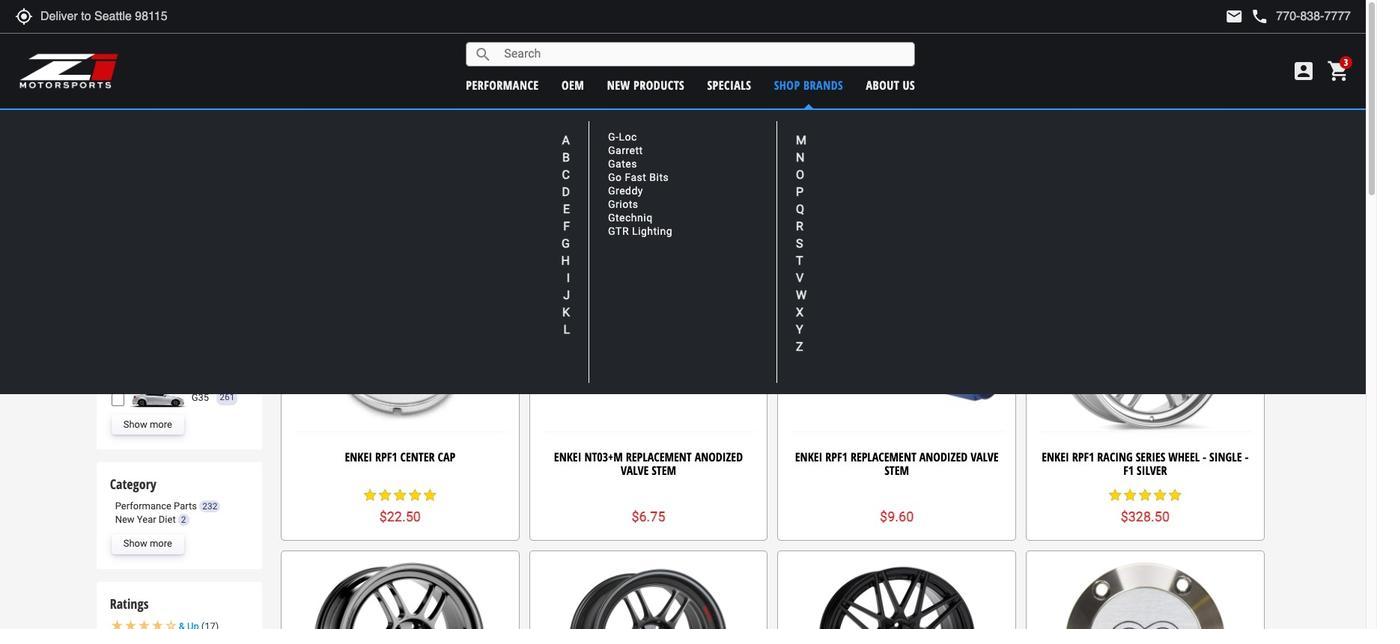 Task type: vqa. For each thing, say whether or not it's contained in the screenshot.
the notifications New Product Notifications Get updates for all the new products we release.
no



Task type: describe. For each thing, give the bounding box(es) containing it.
5 star from the left
[[423, 489, 438, 504]]

v
[[796, 271, 804, 285]]

enkei rpf1 center cap
[[345, 449, 456, 466]]

g-
[[608, 131, 619, 143]]

shop brands
[[774, 77, 844, 93]]

griots
[[608, 199, 639, 211]]

diet
[[159, 515, 176, 526]]

replacement for nt03+m
[[626, 449, 692, 466]]

oem link
[[562, 77, 585, 93]]

2 show more button from the top
[[111, 535, 184, 555]]

(change
[[745, 117, 780, 131]]

1 - from the left
[[1203, 449, 1207, 466]]

category performance parts 232 new year diet 2
[[110, 476, 218, 526]]

$6.75
[[632, 509, 666, 525]]

7 star from the left
[[1123, 489, 1138, 504]]

x
[[796, 306, 804, 320]]

o
[[796, 168, 804, 182]]

oem
[[562, 77, 585, 93]]

q
[[796, 202, 804, 216]]

s
[[796, 237, 803, 251]]

4 star from the left
[[408, 489, 423, 504]]

performance
[[466, 77, 539, 93]]

rpf1 for replacement
[[826, 449, 848, 466]]

g-loc link
[[608, 131, 637, 143]]

phone
[[1251, 7, 1269, 25]]

show more for 2nd show more button from the top of the page
[[123, 539, 172, 550]]

10 star from the left
[[1168, 489, 1183, 504]]

currently shopping: r35 (change model)
[[605, 116, 812, 131]]

f1
[[1124, 463, 1134, 479]]

stem for rpf1
[[885, 463, 909, 479]]

garrett link
[[608, 145, 643, 157]]

1 show more button from the top
[[111, 416, 184, 435]]

products
[[634, 77, 685, 93]]

w
[[796, 288, 807, 303]]

2 show from the top
[[123, 539, 147, 550]]

g-loc garrett gates go fast bits greddy griots gtechniq gtr lighting
[[608, 131, 673, 238]]

mail
[[1226, 7, 1244, 25]]

account_box link
[[1288, 59, 1320, 83]]

enkei rpf1 racing series wheel - single - f1 silver
[[1042, 449, 1249, 479]]

$22.50
[[380, 509, 421, 525]]

enkei rpf1 replacement anodized valve stem
[[795, 449, 999, 479]]

mail phone
[[1226, 7, 1269, 25]]

shop
[[774, 77, 800, 93]]

enkei for enkei rpf1 replacement anodized valve stem
[[795, 449, 823, 466]]

racing
[[1098, 449, 1133, 466]]

nt03+m
[[585, 449, 623, 466]]

garrett
[[608, 145, 643, 157]]

gates link
[[608, 158, 637, 170]]

silver
[[1137, 463, 1167, 479]]

specials link
[[707, 77, 752, 93]]

greddy link
[[608, 185, 643, 197]]

my_location
[[15, 7, 33, 25]]

rpf1 for center
[[375, 449, 397, 466]]

2
[[181, 515, 186, 526]]

y
[[796, 323, 803, 337]]

shopping:
[[659, 116, 714, 131]]

z
[[796, 340, 803, 354]]

nissan juke 2011 2012 2013 2014 2015 2016 2017 vr38dett hr15de mr16ddt hr16de z1 motorsports image
[[128, 366, 188, 385]]

t
[[796, 254, 803, 268]]

currently
[[605, 116, 656, 131]]

p
[[796, 185, 804, 199]]

g
[[562, 237, 570, 251]]

replacement for rpf1
[[851, 449, 917, 466]]

about us link
[[866, 77, 915, 93]]

(change model) link
[[745, 117, 812, 131]]

m n o p q r s t v w x y z
[[796, 133, 807, 354]]

model)
[[782, 117, 812, 131]]

year
[[137, 515, 156, 526]]

griots link
[[608, 199, 639, 211]]

star star star star star $328.50
[[1108, 489, 1183, 525]]

show more for second show more button from the bottom
[[123, 419, 172, 431]]

enkei for enkei rpf1 center cap
[[345, 449, 372, 466]]

ratings
[[110, 595, 149, 613]]

about
[[866, 77, 900, 93]]

a b c d e f g h i j k l
[[561, 133, 570, 337]]



Task type: locate. For each thing, give the bounding box(es) containing it.
2 stem from the left
[[885, 463, 909, 479]]

2 rpf1 from the left
[[826, 449, 848, 466]]

show more button
[[111, 416, 184, 435], [111, 535, 184, 555]]

replacement inside enkei nt03+m replacement anodized valve stem
[[626, 449, 692, 466]]

-
[[1203, 449, 1207, 466], [1245, 449, 1249, 466]]

gtr
[[608, 226, 629, 238]]

1 horizontal spatial valve
[[971, 449, 999, 466]]

0 horizontal spatial replacement
[[626, 449, 692, 466]]

gtechniq
[[608, 212, 653, 224]]

single
[[1210, 449, 1242, 466]]

show down infiniti g35 coupe sedan v35 v36 skyline 2003 2004 2005 2006 2007 2008 3.5l vq35de revup rev up vq35hr z1 motorsports image
[[123, 419, 147, 431]]

e
[[563, 202, 570, 216]]

z1 motorsports logo image
[[19, 52, 119, 90]]

valve for enkei rpf1 replacement anodized valve stem
[[971, 449, 999, 466]]

more down diet
[[150, 539, 172, 550]]

2 enkei from the left
[[554, 449, 582, 466]]

lighting
[[632, 226, 673, 238]]

3 enkei from the left
[[795, 449, 823, 466]]

replacement up $9.60
[[851, 449, 917, 466]]

1 vertical spatial show more
[[123, 539, 172, 550]]

h
[[561, 254, 570, 268]]

more down infiniti g35 coupe sedan v35 v36 skyline 2003 2004 2005 2006 2007 2008 3.5l vq35de revup rev up vq35hr z1 motorsports image
[[150, 419, 172, 431]]

new products link
[[607, 77, 685, 93]]

9 star from the left
[[1153, 489, 1168, 504]]

bits
[[650, 172, 669, 184]]

gtr lighting link
[[608, 226, 673, 238]]

show
[[123, 419, 147, 431], [123, 539, 147, 550]]

None checkbox
[[111, 394, 124, 406]]

2 - from the left
[[1245, 449, 1249, 466]]

2 replacement from the left
[[851, 449, 917, 466]]

8 star from the left
[[1138, 489, 1153, 504]]

enkei nt03+m replacement anodized valve stem
[[554, 449, 743, 479]]

r
[[796, 219, 804, 234]]

k
[[563, 306, 570, 320]]

mail link
[[1226, 7, 1244, 25]]

2 horizontal spatial rpf1
[[1072, 449, 1095, 466]]

1 horizontal spatial replacement
[[851, 449, 917, 466]]

1 horizontal spatial stem
[[885, 463, 909, 479]]

0 horizontal spatial anodized
[[695, 449, 743, 466]]

- right single
[[1245, 449, 1249, 466]]

0 horizontal spatial -
[[1203, 449, 1207, 466]]

stem up $9.60
[[885, 463, 909, 479]]

show down new
[[123, 539, 147, 550]]

1 show more from the top
[[123, 419, 172, 431]]

anodized inside enkei rpf1 replacement anodized valve stem
[[920, 449, 968, 466]]

stem inside enkei rpf1 replacement anodized valve stem
[[885, 463, 909, 479]]

show more button down infiniti g35 coupe sedan v35 v36 skyline 2003 2004 2005 2006 2007 2008 3.5l vq35de revup rev up vq35hr z1 motorsports image
[[111, 416, 184, 435]]

232
[[202, 502, 218, 512]]

show more down year
[[123, 539, 172, 550]]

enkei for enkei rpf1 racing series wheel - single - f1 silver
[[1042, 449, 1070, 466]]

specials
[[707, 77, 752, 93]]

loc
[[619, 131, 637, 143]]

2 more from the top
[[150, 539, 172, 550]]

m
[[796, 133, 807, 148]]

0 horizontal spatial valve
[[621, 463, 649, 479]]

1 vertical spatial show more button
[[111, 535, 184, 555]]

series
[[1136, 449, 1166, 466]]

fast
[[625, 172, 647, 184]]

gates
[[608, 158, 637, 170]]

valve inside enkei rpf1 replacement anodized valve stem
[[971, 449, 999, 466]]

anodized for enkei nt03+m replacement anodized valve stem
[[695, 449, 743, 466]]

go
[[608, 172, 622, 184]]

shopping_cart
[[1327, 59, 1351, 83]]

1 horizontal spatial rpf1
[[826, 449, 848, 466]]

3 rpf1 from the left
[[1072, 449, 1095, 466]]

261
[[220, 393, 235, 403]]

show more button down year
[[111, 535, 184, 555]]

parts
[[174, 501, 197, 512]]

1 stem from the left
[[652, 463, 676, 479]]

Search search field
[[492, 43, 915, 66]]

more for second show more button from the bottom
[[150, 419, 172, 431]]

0 horizontal spatial stem
[[652, 463, 676, 479]]

stem
[[652, 463, 676, 479], [885, 463, 909, 479]]

anodized for enkei rpf1 replacement anodized valve stem
[[920, 449, 968, 466]]

valve inside enkei nt03+m replacement anodized valve stem
[[621, 463, 649, 479]]

enkei for enkei nt03+m replacement anodized valve stem
[[554, 449, 582, 466]]

new products
[[607, 77, 685, 93]]

brands
[[804, 77, 844, 93]]

center
[[400, 449, 435, 466]]

new
[[115, 515, 135, 526]]

shopping_cart link
[[1324, 59, 1351, 83]]

replacement right nt03+m
[[626, 449, 692, 466]]

replacement inside enkei rpf1 replacement anodized valve stem
[[851, 449, 917, 466]]

1 vertical spatial more
[[150, 539, 172, 550]]

0 vertical spatial show more button
[[111, 416, 184, 435]]

stem up the $6.75
[[652, 463, 676, 479]]

1 show from the top
[[123, 419, 147, 431]]

2 show more from the top
[[123, 539, 172, 550]]

search
[[474, 45, 492, 63]]

anodized inside enkei nt03+m replacement anodized valve stem
[[695, 449, 743, 466]]

wheel
[[1169, 449, 1200, 466]]

stem for nt03+m
[[652, 463, 676, 479]]

go fast bits link
[[608, 172, 669, 184]]

l
[[564, 323, 570, 337]]

0 vertical spatial show
[[123, 419, 147, 431]]

0 horizontal spatial rpf1
[[375, 449, 397, 466]]

enkei inside enkei rpf1 replacement anodized valve stem
[[795, 449, 823, 466]]

valve for enkei nt03+m replacement anodized valve stem
[[621, 463, 649, 479]]

$328.50
[[1121, 509, 1170, 525]]

b
[[563, 151, 570, 165]]

stem inside enkei nt03+m replacement anodized valve stem
[[652, 463, 676, 479]]

show more down infiniti g35 coupe sedan v35 v36 skyline 2003 2004 2005 2006 2007 2008 3.5l vq35de revup rev up vq35hr z1 motorsports image
[[123, 419, 172, 431]]

6 star from the left
[[1108, 489, 1123, 504]]

rpf1 for racing
[[1072, 449, 1095, 466]]

new
[[607, 77, 630, 93]]

i
[[567, 271, 570, 285]]

1 anodized from the left
[[695, 449, 743, 466]]

3 star from the left
[[393, 489, 408, 504]]

0 vertical spatial show more
[[123, 419, 172, 431]]

shop brands link
[[774, 77, 844, 93]]

gtechniq link
[[608, 212, 653, 224]]

$9.60
[[880, 509, 914, 525]]

enkei inside enkei nt03+m replacement anodized valve stem
[[554, 449, 582, 466]]

1 horizontal spatial anodized
[[920, 449, 968, 466]]

1 vertical spatial show
[[123, 539, 147, 550]]

f
[[563, 219, 570, 234]]

1 horizontal spatial -
[[1245, 449, 1249, 466]]

star
[[363, 489, 378, 504], [378, 489, 393, 504], [393, 489, 408, 504], [408, 489, 423, 504], [423, 489, 438, 504], [1108, 489, 1123, 504], [1123, 489, 1138, 504], [1138, 489, 1153, 504], [1153, 489, 1168, 504], [1168, 489, 1183, 504]]

cap
[[438, 449, 456, 466]]

greddy
[[608, 185, 643, 197]]

g35
[[192, 392, 209, 404]]

1 enkei from the left
[[345, 449, 372, 466]]

r35
[[717, 116, 740, 131]]

enkei inside enkei rpf1 racing series wheel - single - f1 silver
[[1042, 449, 1070, 466]]

1 rpf1 from the left
[[375, 449, 397, 466]]

rpf1 inside enkei rpf1 replacement anodized valve stem
[[826, 449, 848, 466]]

0 vertical spatial more
[[150, 419, 172, 431]]

phone link
[[1251, 7, 1351, 25]]

infiniti g35 coupe sedan v35 v36 skyline 2003 2004 2005 2006 2007 2008 3.5l vq35de revup rev up vq35hr z1 motorsports image
[[128, 389, 188, 408]]

2 anodized from the left
[[920, 449, 968, 466]]

j
[[563, 288, 570, 303]]

account_box
[[1292, 59, 1316, 83]]

more
[[150, 419, 172, 431], [150, 539, 172, 550]]

4 enkei from the left
[[1042, 449, 1070, 466]]

c
[[562, 168, 570, 182]]

d
[[562, 185, 570, 199]]

enkei
[[345, 449, 372, 466], [554, 449, 582, 466], [795, 449, 823, 466], [1042, 449, 1070, 466]]

more for 2nd show more button from the top of the page
[[150, 539, 172, 550]]

1 more from the top
[[150, 419, 172, 431]]

2 star from the left
[[378, 489, 393, 504]]

rpf1 inside enkei rpf1 racing series wheel - single - f1 silver
[[1072, 449, 1095, 466]]

1 replacement from the left
[[626, 449, 692, 466]]

performance link
[[466, 77, 539, 93]]

- right wheel
[[1203, 449, 1207, 466]]

performance
[[115, 501, 171, 512]]

category
[[110, 476, 156, 494]]

1 star from the left
[[363, 489, 378, 504]]



